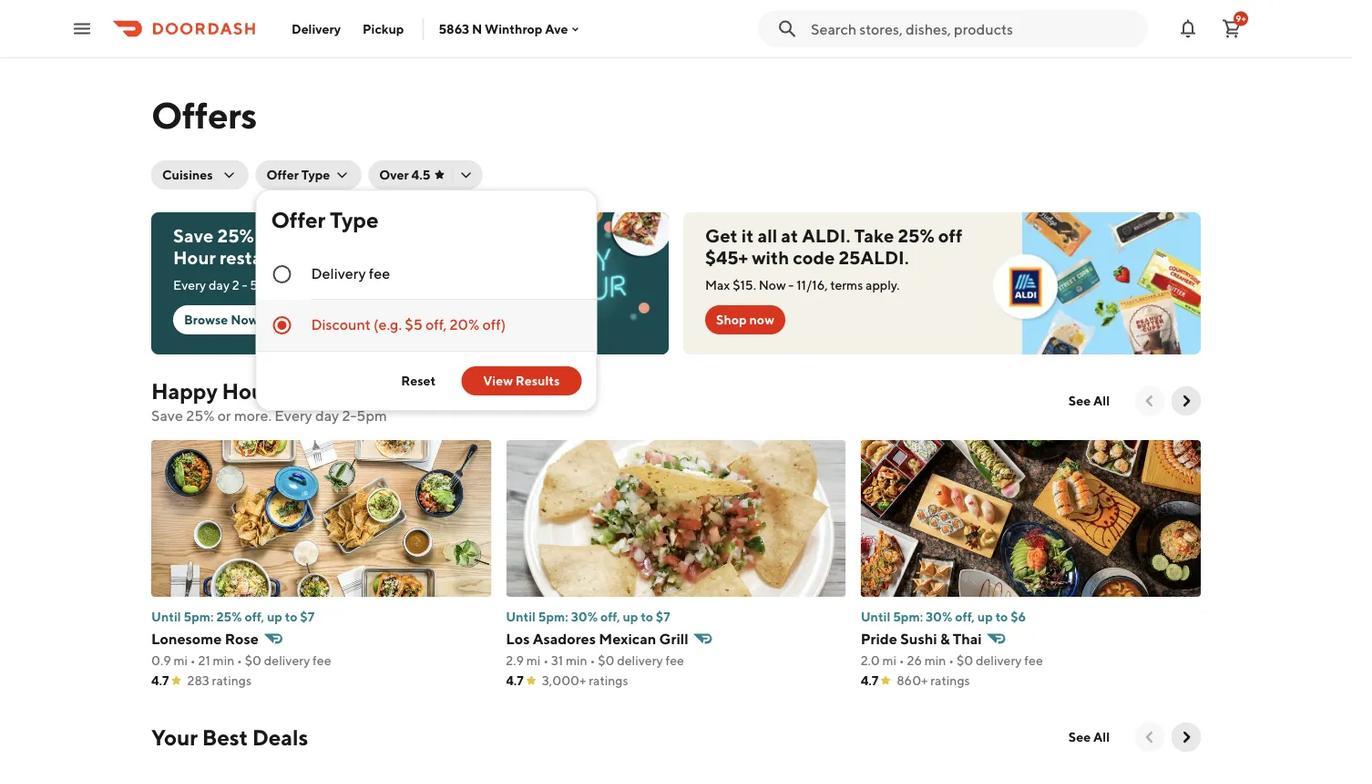 Task type: vqa. For each thing, say whether or not it's contained in the screenshot.
Sign Up link
no



Task type: describe. For each thing, give the bounding box(es) containing it.
2
[[232, 277, 239, 292]]

save inside save 25% or more on happy hour restaurants every day 2 - 5pm
[[173, 225, 214, 246]]

los
[[506, 630, 530, 647]]

cuisines button
[[151, 160, 248, 190]]

see for see all link for previous button of carousel image
[[1069, 393, 1091, 408]]

over
[[379, 167, 409, 182]]

over 4.5 button
[[368, 160, 482, 190]]

6 • from the left
[[949, 653, 954, 668]]

discount (e.g. $5 off, 20% off)
[[311, 316, 506, 333]]

4 • from the left
[[590, 653, 595, 668]]

aldi.
[[802, 225, 850, 246]]

code
[[793, 247, 835, 268]]

delivery fee
[[311, 265, 390, 282]]

shop
[[716, 312, 747, 327]]

2.0
[[861, 653, 880, 668]]

happy hour deals save 25% or more. every day 2-5pm
[[151, 378, 387, 424]]

25% up rose
[[216, 609, 242, 624]]

winthrop
[[485, 21, 543, 36]]

4.5
[[411, 167, 430, 182]]

283
[[187, 673, 209, 688]]

mexican
[[599, 630, 656, 647]]

min for asadores
[[566, 653, 587, 668]]

lonesome rose
[[151, 630, 259, 647]]

Store search: begin typing to search for stores available on DoorDash text field
[[811, 19, 1137, 39]]

1 vertical spatial offer
[[271, 206, 326, 232]]

with
[[752, 247, 789, 268]]

browse
[[184, 312, 228, 327]]

2.0 mi • 26 min • $0 delivery fee
[[861, 653, 1043, 668]]

25% inside get it all at aldi. take 25% off $45+ with code 25aldi. max $15. now - 11/16, terms apply.
[[898, 225, 935, 246]]

asadores
[[533, 630, 596, 647]]

max
[[705, 277, 730, 292]]

every inside save 25% or more on happy hour restaurants every day 2 - 5pm
[[173, 277, 206, 292]]

now inside "button"
[[231, 312, 258, 327]]

5863 n winthrop ave button
[[439, 21, 583, 36]]

fee for lonesome rose
[[313, 653, 331, 668]]

see all link for previous button of carousel icon
[[1058, 723, 1121, 752]]

pickup button
[[352, 14, 415, 43]]

reset
[[401, 373, 436, 388]]

now
[[749, 312, 774, 327]]

2 • from the left
[[237, 653, 242, 668]]

see all link for previous button of carousel image
[[1058, 386, 1121, 415]]

3,000+
[[542, 673, 586, 688]]

shop now
[[716, 312, 774, 327]]

860+
[[897, 673, 928, 688]]

$0 for asadores
[[598, 653, 614, 668]]

ratings for rose
[[212, 673, 252, 688]]

see for see all link related to previous button of carousel icon
[[1069, 729, 1091, 744]]

see all for see all link related to previous button of carousel icon
[[1069, 729, 1110, 744]]

fee for los asadores mexican grill
[[666, 653, 684, 668]]

results
[[516, 373, 560, 388]]

ave
[[545, 21, 568, 36]]

860+ ratings
[[897, 673, 970, 688]]

Discount (e.g. $5 off, 20% off) radio
[[256, 300, 596, 351]]

more
[[279, 225, 323, 246]]

11/16,
[[797, 277, 828, 292]]

or inside 'happy hour deals save 25% or more. every day 2-5pm'
[[218, 407, 231, 424]]

your
[[151, 724, 198, 750]]

until 5pm: 25% off, up to $7
[[151, 609, 315, 624]]

$15.
[[733, 277, 756, 292]]

25% inside 'happy hour deals save 25% or more. every day 2-5pm'
[[186, 407, 215, 424]]

previous button of carousel image
[[1141, 728, 1159, 746]]

delivery button
[[281, 14, 352, 43]]

your best deals link
[[151, 723, 308, 752]]

5863
[[439, 21, 469, 36]]

offers
[[151, 93, 257, 136]]

save 25% or more on happy hour restaurants every day 2 - 5pm
[[173, 225, 408, 292]]

1 items, open order cart image
[[1221, 18, 1243, 40]]

9+
[[1236, 13, 1246, 24]]

(e.g.
[[374, 316, 402, 333]]

it
[[742, 225, 754, 246]]

on
[[327, 225, 348, 246]]

9+ button
[[1214, 10, 1250, 47]]

1 • from the left
[[190, 653, 196, 668]]

off)
[[482, 316, 506, 333]]

all
[[758, 225, 777, 246]]

apply.
[[866, 277, 900, 292]]

31
[[551, 653, 563, 668]]

lonesome
[[151, 630, 222, 647]]

at
[[781, 225, 798, 246]]

save inside 'happy hour deals save 25% or more. every day 2-5pm'
[[151, 407, 183, 424]]

20%
[[450, 316, 480, 333]]

until 5pm: 30% off, up to $7
[[506, 609, 670, 624]]

to for pride sushi & thai
[[996, 609, 1008, 624]]

get it all at aldi. take 25% off $45+ with code 25aldi. max $15. now - 11/16, terms apply.
[[705, 225, 962, 292]]

1 vertical spatial type
[[330, 206, 379, 232]]

type inside button
[[301, 167, 330, 182]]

$0 for sushi
[[957, 653, 973, 668]]

terms
[[830, 277, 863, 292]]

browse now button
[[173, 305, 269, 334]]

- inside save 25% or more on happy hour restaurants every day 2 - 5pm
[[242, 277, 247, 292]]

los asadores mexican grill
[[506, 630, 689, 647]]

next button of carousel image for previous button of carousel icon
[[1177, 728, 1195, 746]]

open menu image
[[71, 18, 93, 40]]

more.
[[234, 407, 272, 424]]

$6
[[1011, 609, 1026, 624]]

offer type inside offer type button
[[266, 167, 330, 182]]

day inside 'happy hour deals save 25% or more. every day 2-5pm'
[[315, 407, 339, 424]]

grill
[[659, 630, 689, 647]]

notification bell image
[[1177, 18, 1199, 40]]

deals for best
[[252, 724, 308, 750]]

offer inside offer type button
[[266, 167, 299, 182]]

your best deals
[[151, 724, 308, 750]]



Task type: locate. For each thing, give the bounding box(es) containing it.
fee inside delivery fee radio
[[369, 265, 390, 282]]

0 horizontal spatial until
[[151, 609, 181, 624]]

3 mi from the left
[[882, 653, 897, 668]]

1 horizontal spatial ratings
[[589, 673, 628, 688]]

delivery down thai
[[976, 653, 1022, 668]]

view
[[483, 373, 513, 388]]

2 horizontal spatial to
[[996, 609, 1008, 624]]

26
[[907, 653, 922, 668]]

2 5pm: from the left
[[538, 609, 568, 624]]

5pm: up lonesome rose
[[184, 609, 214, 624]]

every
[[173, 277, 206, 292], [275, 407, 312, 424]]

0 horizontal spatial $7
[[300, 609, 315, 624]]

0 horizontal spatial now
[[231, 312, 258, 327]]

1 vertical spatial see all
[[1069, 729, 1110, 744]]

2.9
[[506, 653, 524, 668]]

hour inside 'happy hour deals save 25% or more. every day 2-5pm'
[[222, 378, 272, 404]]

now inside get it all at aldi. take 25% off $45+ with code 25aldi. max $15. now - 11/16, terms apply.
[[759, 277, 786, 292]]

1 see all link from the top
[[1058, 386, 1121, 415]]

0.9 mi • 21 min • $0 delivery fee
[[151, 653, 331, 668]]

mi right "2.9"
[[526, 653, 541, 668]]

offer up more
[[266, 167, 299, 182]]

4.7 for lonesome rose
[[151, 673, 169, 688]]

1 up from the left
[[267, 609, 282, 624]]

0 vertical spatial type
[[301, 167, 330, 182]]

3,000+ ratings
[[542, 673, 628, 688]]

2 min from the left
[[566, 653, 587, 668]]

3 ratings from the left
[[931, 673, 970, 688]]

0 horizontal spatial 5pm:
[[184, 609, 214, 624]]

hour
[[173, 247, 216, 268], [222, 378, 272, 404]]

4.7 for los asadores mexican grill
[[506, 673, 524, 688]]

1 horizontal spatial delivery
[[617, 653, 663, 668]]

25% left more.
[[186, 407, 215, 424]]

to left $6
[[996, 609, 1008, 624]]

view results button
[[461, 366, 582, 395]]

shop now button
[[705, 305, 785, 334]]

off, up thai
[[955, 609, 975, 624]]

21
[[198, 653, 210, 668]]

delivery for pride sushi & thai
[[976, 653, 1022, 668]]

deals
[[277, 378, 333, 404], [252, 724, 308, 750]]

0 horizontal spatial ratings
[[212, 673, 252, 688]]

next button of carousel image
[[1177, 392, 1195, 410], [1177, 728, 1195, 746]]

next button of carousel image right previous button of carousel image
[[1177, 392, 1195, 410]]

up up "0.9 mi • 21 min • $0 delivery fee"
[[267, 609, 282, 624]]

get
[[705, 225, 738, 246]]

25% inside save 25% or more on happy hour restaurants every day 2 - 5pm
[[217, 225, 254, 246]]

offer type button
[[255, 160, 361, 190]]

day
[[209, 277, 230, 292], [315, 407, 339, 424]]

3 • from the left
[[543, 653, 549, 668]]

0 vertical spatial day
[[209, 277, 230, 292]]

4.7 for pride sushi & thai
[[861, 673, 879, 688]]

see all
[[1069, 393, 1110, 408], [1069, 729, 1110, 744]]

all
[[1093, 393, 1110, 408], [1093, 729, 1110, 744]]

• left 31
[[543, 653, 549, 668]]

next button of carousel image for previous button of carousel image
[[1177, 392, 1195, 410]]

1 horizontal spatial -
[[788, 277, 794, 292]]

$0 for rose
[[245, 653, 261, 668]]

0 vertical spatial happy
[[352, 225, 408, 246]]

sushi
[[900, 630, 937, 647]]

2 ratings from the left
[[589, 673, 628, 688]]

min right 21
[[213, 653, 234, 668]]

ratings down "0.9 mi • 21 min • $0 delivery fee"
[[212, 673, 252, 688]]

off, for until 5pm: 25% off, up to $7
[[245, 609, 264, 624]]

delivery down mexican
[[617, 653, 663, 668]]

up for pride sushi & thai
[[977, 609, 993, 624]]

off, up los asadores mexican grill
[[600, 609, 620, 624]]

all left previous button of carousel image
[[1093, 393, 1110, 408]]

$0 down thai
[[957, 653, 973, 668]]

delivery down on
[[311, 265, 366, 282]]

off, for until 5pm: 30% off, up to $7
[[600, 609, 620, 624]]

• down &
[[949, 653, 954, 668]]

1 see from the top
[[1069, 393, 1091, 408]]

5pm inside 'happy hour deals save 25% or more. every day 2-5pm'
[[357, 407, 387, 424]]

1 horizontal spatial now
[[759, 277, 786, 292]]

2 4.7 from the left
[[506, 673, 524, 688]]

2 horizontal spatial 5pm:
[[893, 609, 923, 624]]

0 vertical spatial hour
[[173, 247, 216, 268]]

n
[[472, 21, 482, 36]]

- right 2
[[242, 277, 247, 292]]

1 vertical spatial day
[[315, 407, 339, 424]]

min for sushi
[[925, 653, 946, 668]]

offer type down offer type button
[[271, 206, 379, 232]]

0 vertical spatial see all link
[[1058, 386, 1121, 415]]

2 horizontal spatial 4.7
[[861, 673, 879, 688]]

1 horizontal spatial happy
[[352, 225, 408, 246]]

up for los asadores mexican grill
[[623, 609, 638, 624]]

up up thai
[[977, 609, 993, 624]]

delivery for delivery fee
[[311, 265, 366, 282]]

2 see all from the top
[[1069, 729, 1110, 744]]

2 horizontal spatial $0
[[957, 653, 973, 668]]

30% for sushi
[[926, 609, 953, 624]]

0 horizontal spatial happy
[[151, 378, 218, 404]]

2 delivery from the left
[[617, 653, 663, 668]]

save
[[173, 225, 214, 246], [151, 407, 183, 424]]

2-
[[342, 407, 357, 424]]

1 horizontal spatial min
[[566, 653, 587, 668]]

0 horizontal spatial day
[[209, 277, 230, 292]]

up up mexican
[[623, 609, 638, 624]]

type up more
[[301, 167, 330, 182]]

0 horizontal spatial 5pm
[[250, 277, 277, 292]]

up
[[267, 609, 282, 624], [623, 609, 638, 624], [977, 609, 993, 624]]

- inside get it all at aldi. take 25% off $45+ with code 25aldi. max $15. now - 11/16, terms apply.
[[788, 277, 794, 292]]

happy inside save 25% or more on happy hour restaurants every day 2 - 5pm
[[352, 225, 408, 246]]

over 4.5
[[379, 167, 430, 182]]

deals inside 'happy hour deals save 25% or more. every day 2-5pm'
[[277, 378, 333, 404]]

ratings down 2.9 mi • 31 min • $0 delivery fee
[[589, 673, 628, 688]]

5pm: for rose
[[184, 609, 214, 624]]

ratings for asadores
[[589, 673, 628, 688]]

hour inside save 25% or more on happy hour restaurants every day 2 - 5pm
[[173, 247, 216, 268]]

1 vertical spatial offer type
[[271, 206, 379, 232]]

all for see all link for previous button of carousel image
[[1093, 393, 1110, 408]]

• left 26
[[899, 653, 905, 668]]

offer left on
[[271, 206, 326, 232]]

until for los
[[506, 609, 536, 624]]

save left more.
[[151, 407, 183, 424]]

all for see all link related to previous button of carousel icon
[[1093, 729, 1110, 744]]

or left more.
[[218, 407, 231, 424]]

1 vertical spatial see all link
[[1058, 723, 1121, 752]]

until for pride
[[861, 609, 890, 624]]

•
[[190, 653, 196, 668], [237, 653, 242, 668], [543, 653, 549, 668], [590, 653, 595, 668], [899, 653, 905, 668], [949, 653, 954, 668]]

deals right the best at the left bottom of the page
[[252, 724, 308, 750]]

3 delivery from the left
[[976, 653, 1022, 668]]

1 vertical spatial now
[[231, 312, 258, 327]]

2 horizontal spatial ratings
[[931, 673, 970, 688]]

delivery inside delivery button
[[292, 21, 341, 36]]

1 delivery from the left
[[264, 653, 310, 668]]

2.9 mi • 31 min • $0 delivery fee
[[506, 653, 684, 668]]

0 horizontal spatial $0
[[245, 653, 261, 668]]

0 vertical spatial see all
[[1069, 393, 1110, 408]]

to up "0.9 mi • 21 min • $0 delivery fee"
[[285, 609, 297, 624]]

to
[[285, 609, 297, 624], [641, 609, 653, 624], [996, 609, 1008, 624]]

0 horizontal spatial every
[[173, 277, 206, 292]]

1 see all from the top
[[1069, 393, 1110, 408]]

until up los
[[506, 609, 536, 624]]

3 up from the left
[[977, 609, 993, 624]]

delivery for lonesome rose
[[264, 653, 310, 668]]

until up pride
[[861, 609, 890, 624]]

3 4.7 from the left
[[861, 673, 879, 688]]

2 30% from the left
[[926, 609, 953, 624]]

4.7 down 2.0 at the right
[[861, 673, 879, 688]]

1 vertical spatial every
[[275, 407, 312, 424]]

0 vertical spatial 5pm
[[250, 277, 277, 292]]

fee
[[369, 265, 390, 282], [313, 653, 331, 668], [666, 653, 684, 668], [1024, 653, 1043, 668]]

happy inside 'happy hour deals save 25% or more. every day 2-5pm'
[[151, 378, 218, 404]]

1 horizontal spatial $0
[[598, 653, 614, 668]]

delivery left pickup
[[292, 21, 341, 36]]

or inside save 25% or more on happy hour restaurants every day 2 - 5pm
[[258, 225, 275, 246]]

25% up restaurants
[[217, 225, 254, 246]]

now down 2
[[231, 312, 258, 327]]

1 next button of carousel image from the top
[[1177, 392, 1195, 410]]

30% up los asadores mexican grill
[[571, 609, 598, 624]]

see left previous button of carousel image
[[1069, 393, 1091, 408]]

min for rose
[[213, 653, 234, 668]]

best
[[202, 724, 248, 750]]

25aldi.
[[839, 247, 909, 268]]

day inside save 25% or more on happy hour restaurants every day 2 - 5pm
[[209, 277, 230, 292]]

2 - from the left
[[788, 277, 794, 292]]

type
[[301, 167, 330, 182], [330, 206, 379, 232]]

30%
[[571, 609, 598, 624], [926, 609, 953, 624]]

every inside 'happy hour deals save 25% or more. every day 2-5pm'
[[275, 407, 312, 424]]

1 horizontal spatial hour
[[222, 378, 272, 404]]

1 $7 from the left
[[300, 609, 315, 624]]

0.9
[[151, 653, 171, 668]]

to for lonesome rose
[[285, 609, 297, 624]]

1 - from the left
[[242, 277, 247, 292]]

until up lonesome
[[151, 609, 181, 624]]

0 horizontal spatial 30%
[[571, 609, 598, 624]]

2 until from the left
[[506, 609, 536, 624]]

offer
[[266, 167, 299, 182], [271, 206, 326, 232]]

2 to from the left
[[641, 609, 653, 624]]

mi for los
[[526, 653, 541, 668]]

until for lonesome
[[151, 609, 181, 624]]

1 vertical spatial save
[[151, 407, 183, 424]]

1 to from the left
[[285, 609, 297, 624]]

browse now
[[184, 312, 258, 327]]

2 up from the left
[[623, 609, 638, 624]]

0 vertical spatial every
[[173, 277, 206, 292]]

every right more.
[[275, 407, 312, 424]]

5pm: up sushi in the right bottom of the page
[[893, 609, 923, 624]]

3 until from the left
[[861, 609, 890, 624]]

until
[[151, 609, 181, 624], [506, 609, 536, 624], [861, 609, 890, 624]]

-
[[242, 277, 247, 292], [788, 277, 794, 292]]

0 vertical spatial delivery
[[292, 21, 341, 36]]

type up delivery fee
[[330, 206, 379, 232]]

day left 2
[[209, 277, 230, 292]]

4.7
[[151, 673, 169, 688], [506, 673, 524, 688], [861, 673, 879, 688]]

delivery down until 5pm: 25% off, up to $7
[[264, 653, 310, 668]]

see all left previous button of carousel icon
[[1069, 729, 1110, 744]]

mi for lonesome
[[174, 653, 188, 668]]

2 see all link from the top
[[1058, 723, 1121, 752]]

min up 860+ ratings
[[925, 653, 946, 668]]

25% left off at top right
[[898, 225, 935, 246]]

option group
[[256, 249, 596, 351]]

2 $7 from the left
[[656, 609, 670, 624]]

1 horizontal spatial or
[[258, 225, 275, 246]]

$7 up "0.9 mi • 21 min • $0 delivery fee"
[[300, 609, 315, 624]]

1 horizontal spatial 4.7
[[506, 673, 524, 688]]

cuisines
[[162, 167, 213, 182]]

0 vertical spatial all
[[1093, 393, 1110, 408]]

1 ratings from the left
[[212, 673, 252, 688]]

5pm: for sushi
[[893, 609, 923, 624]]

2 horizontal spatial until
[[861, 609, 890, 624]]

5 • from the left
[[899, 653, 905, 668]]

0 vertical spatial offer
[[266, 167, 299, 182]]

until 5pm: 30% off, up to $6
[[861, 609, 1026, 624]]

save down cuisines button
[[173, 225, 214, 246]]

3 min from the left
[[925, 653, 946, 668]]

1 horizontal spatial 5pm:
[[538, 609, 568, 624]]

delivery
[[292, 21, 341, 36], [311, 265, 366, 282]]

see all link left previous button of carousel image
[[1058, 386, 1121, 415]]

0 horizontal spatial -
[[242, 277, 247, 292]]

$7 for lonesome rose
[[300, 609, 315, 624]]

30% for asadores
[[571, 609, 598, 624]]

1 all from the top
[[1093, 393, 1110, 408]]

4.7 down '0.9'
[[151, 673, 169, 688]]

1 vertical spatial all
[[1093, 729, 1110, 744]]

ratings
[[212, 673, 252, 688], [589, 673, 628, 688], [931, 673, 970, 688]]

2 horizontal spatial up
[[977, 609, 993, 624]]

2 next button of carousel image from the top
[[1177, 728, 1195, 746]]

2 horizontal spatial min
[[925, 653, 946, 668]]

hour up more.
[[222, 378, 272, 404]]

off, up rose
[[245, 609, 264, 624]]

1 vertical spatial next button of carousel image
[[1177, 728, 1195, 746]]

2 horizontal spatial delivery
[[976, 653, 1022, 668]]

off, right $5
[[426, 316, 447, 333]]

discount
[[311, 316, 371, 333]]

now down with
[[759, 277, 786, 292]]

1 vertical spatial happy
[[151, 378, 218, 404]]

day left 2-
[[315, 407, 339, 424]]

1 horizontal spatial $7
[[656, 609, 670, 624]]

reset button
[[390, 366, 447, 395]]

1 horizontal spatial until
[[506, 609, 536, 624]]

take
[[854, 225, 894, 246]]

3 5pm: from the left
[[893, 609, 923, 624]]

view results
[[483, 373, 560, 388]]

0 horizontal spatial up
[[267, 609, 282, 624]]

$7
[[300, 609, 315, 624], [656, 609, 670, 624]]

1 min from the left
[[213, 653, 234, 668]]

• down rose
[[237, 653, 242, 668]]

• left 21
[[190, 653, 196, 668]]

deals down discount
[[277, 378, 333, 404]]

30% up &
[[926, 609, 953, 624]]

1 vertical spatial delivery
[[311, 265, 366, 282]]

0 horizontal spatial or
[[218, 407, 231, 424]]

0 vertical spatial see
[[1069, 393, 1091, 408]]

0 horizontal spatial mi
[[174, 653, 188, 668]]

1 until from the left
[[151, 609, 181, 624]]

off
[[938, 225, 962, 246]]

off, inside discount (e.g. $5 off, 20% off) option
[[426, 316, 447, 333]]

up for lonesome rose
[[267, 609, 282, 624]]

2 see from the top
[[1069, 729, 1091, 744]]

283 ratings
[[187, 673, 252, 688]]

all left previous button of carousel icon
[[1093, 729, 1110, 744]]

now
[[759, 277, 786, 292], [231, 312, 258, 327]]

restaurants
[[220, 247, 316, 268]]

5863 n winthrop ave
[[439, 21, 568, 36]]

or up restaurants
[[258, 225, 275, 246]]

5pm:
[[184, 609, 214, 624], [538, 609, 568, 624], [893, 609, 923, 624]]

0 vertical spatial or
[[258, 225, 275, 246]]

1 horizontal spatial mi
[[526, 653, 541, 668]]

pickup
[[363, 21, 404, 36]]

1 horizontal spatial up
[[623, 609, 638, 624]]

1 vertical spatial see
[[1069, 729, 1091, 744]]

or
[[258, 225, 275, 246], [218, 407, 231, 424]]

2 mi from the left
[[526, 653, 541, 668]]

0 horizontal spatial 4.7
[[151, 673, 169, 688]]

2 all from the top
[[1093, 729, 1110, 744]]

4.7 down "2.9"
[[506, 673, 524, 688]]

see all left previous button of carousel image
[[1069, 393, 1110, 408]]

&
[[940, 630, 950, 647]]

see all for see all link for previous button of carousel image
[[1069, 393, 1110, 408]]

every up the browse
[[173, 277, 206, 292]]

deals for hour
[[277, 378, 333, 404]]

5pm: up the asadores
[[538, 609, 568, 624]]

1 5pm: from the left
[[184, 609, 214, 624]]

1 30% from the left
[[571, 609, 598, 624]]

Delivery fee radio
[[256, 249, 596, 300]]

1 vertical spatial hour
[[222, 378, 272, 404]]

1 $0 from the left
[[245, 653, 261, 668]]

2 $0 from the left
[[598, 653, 614, 668]]

option group containing delivery fee
[[256, 249, 596, 351]]

$5
[[405, 316, 423, 333]]

0 horizontal spatial min
[[213, 653, 234, 668]]

happy right on
[[352, 225, 408, 246]]

ratings down '2.0 mi • 26 min • $0 delivery fee'
[[931, 673, 970, 688]]

0 vertical spatial next button of carousel image
[[1177, 392, 1195, 410]]

- left 11/16,
[[788, 277, 794, 292]]

1 horizontal spatial to
[[641, 609, 653, 624]]

1 horizontal spatial day
[[315, 407, 339, 424]]

next button of carousel image right previous button of carousel icon
[[1177, 728, 1195, 746]]

1 mi from the left
[[174, 653, 188, 668]]

mi right 2.0 at the right
[[882, 653, 897, 668]]

1 horizontal spatial 30%
[[926, 609, 953, 624]]

to up mexican
[[641, 609, 653, 624]]

• up 3,000+ ratings
[[590, 653, 595, 668]]

1 vertical spatial 5pm
[[357, 407, 387, 424]]

1 horizontal spatial 5pm
[[357, 407, 387, 424]]

ratings for sushi
[[931, 673, 970, 688]]

0 vertical spatial deals
[[277, 378, 333, 404]]

1 vertical spatial deals
[[252, 724, 308, 750]]

$7 for los asadores mexican grill
[[656, 609, 670, 624]]

2 horizontal spatial mi
[[882, 653, 897, 668]]

$7 up grill
[[656, 609, 670, 624]]

thai
[[953, 630, 982, 647]]

to for los asadores mexican grill
[[641, 609, 653, 624]]

5pm
[[250, 277, 277, 292], [357, 407, 387, 424]]

1 horizontal spatial every
[[275, 407, 312, 424]]

1 4.7 from the left
[[151, 673, 169, 688]]

offer type
[[266, 167, 330, 182], [271, 206, 379, 232]]

$0 down rose
[[245, 653, 261, 668]]

min right 31
[[566, 653, 587, 668]]

mi for pride
[[882, 653, 897, 668]]

hour up the browse
[[173, 247, 216, 268]]

happy down the browse
[[151, 378, 218, 404]]

delivery for delivery
[[292, 21, 341, 36]]

see left previous button of carousel icon
[[1069, 729, 1091, 744]]

off, for until 5pm: 30% off, up to $6
[[955, 609, 975, 624]]

1 vertical spatial or
[[218, 407, 231, 424]]

rose
[[225, 630, 259, 647]]

0 vertical spatial offer type
[[266, 167, 330, 182]]

off, for discount (e.g. $5 off, 20% off)
[[426, 316, 447, 333]]

$45+
[[705, 247, 748, 268]]

pride
[[861, 630, 897, 647]]

delivery for los asadores mexican grill
[[617, 653, 663, 668]]

0 horizontal spatial hour
[[173, 247, 216, 268]]

see all link
[[1058, 386, 1121, 415], [1058, 723, 1121, 752]]

0 horizontal spatial to
[[285, 609, 297, 624]]

0 vertical spatial now
[[759, 277, 786, 292]]

0 vertical spatial save
[[173, 225, 214, 246]]

mi right '0.9'
[[174, 653, 188, 668]]

happy
[[352, 225, 408, 246], [151, 378, 218, 404]]

5pm: for asadores
[[538, 609, 568, 624]]

previous button of carousel image
[[1141, 392, 1159, 410]]

$0 down los asadores mexican grill
[[598, 653, 614, 668]]

see all link left previous button of carousel icon
[[1058, 723, 1121, 752]]

pride sushi & thai
[[861, 630, 982, 647]]

0 horizontal spatial delivery
[[264, 653, 310, 668]]

3 to from the left
[[996, 609, 1008, 624]]

fee for pride sushi & thai
[[1024, 653, 1043, 668]]

3 $0 from the left
[[957, 653, 973, 668]]

5pm inside save 25% or more on happy hour restaurants every day 2 - 5pm
[[250, 277, 277, 292]]

offer type up more
[[266, 167, 330, 182]]

delivery inside delivery fee radio
[[311, 265, 366, 282]]



